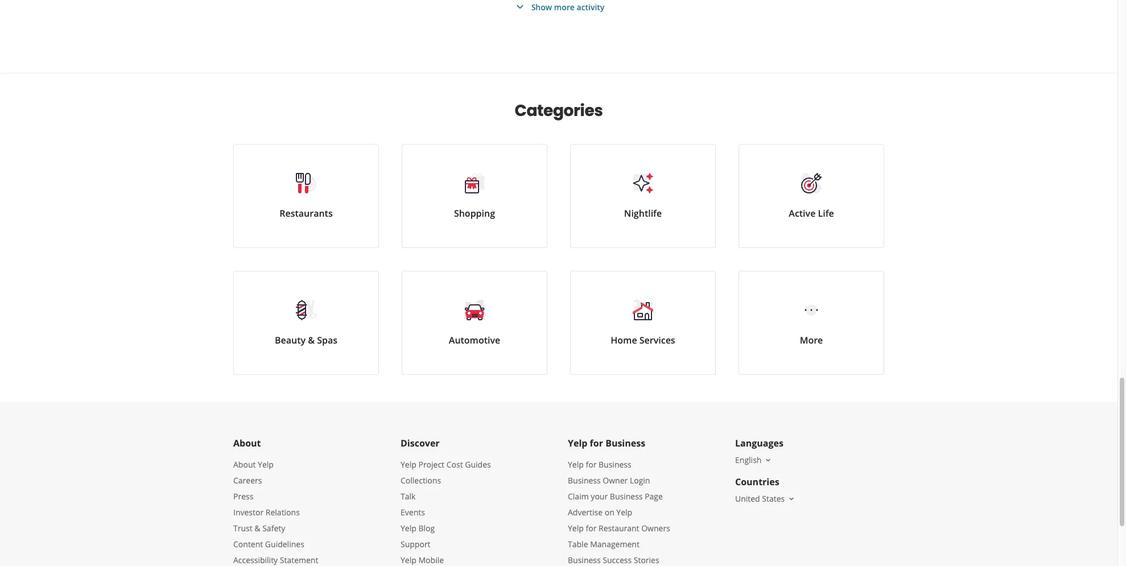 Task type: locate. For each thing, give the bounding box(es) containing it.
yelp right on
[[616, 507, 632, 518]]

1 horizontal spatial &
[[308, 334, 315, 347]]

project
[[418, 459, 444, 470]]

for up yelp for business link
[[590, 437, 603, 450]]

mobile
[[418, 555, 444, 566]]

trust
[[233, 523, 252, 534]]

home
[[611, 334, 637, 347]]

yelp for restaurant owners link
[[568, 523, 670, 534]]

business up "claim"
[[568, 475, 601, 486]]

yelp
[[568, 437, 587, 450], [258, 459, 274, 470], [401, 459, 416, 470], [568, 459, 584, 470], [616, 507, 632, 518], [401, 523, 416, 534], [568, 523, 584, 534], [401, 555, 416, 566]]

advertise on yelp link
[[568, 507, 632, 518]]

1 vertical spatial for
[[586, 459, 597, 470]]

category navigation section navigation
[[222, 73, 896, 402]]

careers
[[233, 475, 262, 486]]

0 vertical spatial about
[[233, 437, 261, 450]]

active life link
[[739, 144, 884, 248]]

spas
[[317, 334, 337, 347]]

0 vertical spatial &
[[308, 334, 315, 347]]

about up careers link
[[233, 459, 256, 470]]

business success stories link
[[568, 555, 659, 566]]

trust & safety link
[[233, 523, 285, 534]]

yelp up careers link
[[258, 459, 274, 470]]

support link
[[401, 539, 431, 550]]

show more activity button
[[513, 0, 605, 14]]

yelp project cost guides link
[[401, 459, 491, 470]]

1 vertical spatial about
[[233, 459, 256, 470]]

accessibility
[[233, 555, 278, 566]]

cost
[[447, 459, 463, 470]]

0 horizontal spatial &
[[255, 523, 260, 534]]

talk link
[[401, 491, 416, 502]]

yelp up collections
[[401, 459, 416, 470]]

0 vertical spatial for
[[590, 437, 603, 450]]

for down advertise
[[586, 523, 597, 534]]

& left spas at the left
[[308, 334, 315, 347]]

& inside "link"
[[308, 334, 315, 347]]

page
[[645, 491, 663, 502]]

shopping link
[[402, 144, 547, 248]]

automotive
[[449, 334, 500, 347]]

content
[[233, 539, 263, 550]]

16 chevron down v2 image
[[764, 456, 773, 465]]

about up about yelp link
[[233, 437, 261, 450]]

for up the business owner login link
[[586, 459, 597, 470]]

events link
[[401, 507, 425, 518]]

16 chevron down v2 image
[[787, 494, 796, 503]]

about inside about yelp careers press investor relations trust & safety content guidelines accessibility statement
[[233, 459, 256, 470]]

countries
[[735, 476, 779, 488]]

categories
[[515, 100, 603, 122]]

yelp down events link
[[401, 523, 416, 534]]

careers link
[[233, 475, 262, 486]]

yelp up table
[[568, 523, 584, 534]]

& right trust
[[255, 523, 260, 534]]

stories
[[634, 555, 659, 566]]

collections
[[401, 475, 441, 486]]

2 about from the top
[[233, 459, 256, 470]]

home services link
[[570, 271, 716, 375]]

for
[[590, 437, 603, 450], [586, 459, 597, 470], [586, 523, 597, 534]]

automotive link
[[402, 271, 547, 375]]

business
[[606, 437, 645, 450], [599, 459, 631, 470], [568, 475, 601, 486], [610, 491, 643, 502], [568, 555, 601, 566]]

&
[[308, 334, 315, 347], [255, 523, 260, 534]]

about
[[233, 437, 261, 450], [233, 459, 256, 470]]

yelp up "claim"
[[568, 459, 584, 470]]

english button
[[735, 455, 773, 465]]

press link
[[233, 491, 253, 502]]

beauty & spas link
[[233, 271, 379, 375]]

1 vertical spatial &
[[255, 523, 260, 534]]

success
[[603, 555, 632, 566]]

& inside about yelp careers press investor relations trust & safety content guidelines accessibility statement
[[255, 523, 260, 534]]

about yelp link
[[233, 459, 274, 470]]

yelp mobile link
[[401, 555, 444, 566]]

1 about from the top
[[233, 437, 261, 450]]

yelp for business
[[568, 437, 645, 450]]

united states button
[[735, 493, 796, 504]]

business down table
[[568, 555, 601, 566]]

about for about
[[233, 437, 261, 450]]

relations
[[266, 507, 300, 518]]



Task type: vqa. For each thing, say whether or not it's contained in the screenshot.


Task type: describe. For each thing, give the bounding box(es) containing it.
restaurants link
[[233, 144, 379, 248]]

about yelp careers press investor relations trust & safety content guidelines accessibility statement
[[233, 459, 318, 566]]

business down owner
[[610, 491, 643, 502]]

table management link
[[568, 539, 640, 550]]

claim
[[568, 491, 589, 502]]

home services
[[611, 334, 675, 347]]

beauty & spas
[[275, 334, 337, 347]]

yelp project cost guides collections talk events yelp blog support yelp mobile
[[401, 459, 491, 566]]

your
[[591, 491, 608, 502]]

investor
[[233, 507, 264, 518]]

active life
[[789, 207, 834, 220]]

24 chevron down v2 image
[[513, 0, 527, 14]]

yelp inside about yelp careers press investor relations trust & safety content guidelines accessibility statement
[[258, 459, 274, 470]]

nightlife link
[[570, 144, 716, 248]]

show
[[531, 1, 552, 12]]

nightlife
[[624, 207, 662, 220]]

restaurant
[[599, 523, 639, 534]]

owner
[[603, 475, 628, 486]]

business owner login link
[[568, 475, 650, 486]]

for for yelp for business business owner login claim your business page advertise on yelp yelp for restaurant owners table management business success stories
[[586, 459, 597, 470]]

more
[[800, 334, 823, 347]]

yelp for business link
[[568, 459, 631, 470]]

for for yelp for business
[[590, 437, 603, 450]]

content guidelines link
[[233, 539, 304, 550]]

login
[[630, 475, 650, 486]]

business up yelp for business link
[[606, 437, 645, 450]]

beauty
[[275, 334, 306, 347]]

accessibility statement link
[[233, 555, 318, 566]]

collections link
[[401, 475, 441, 486]]

activity
[[577, 1, 605, 12]]

investor relations link
[[233, 507, 300, 518]]

talk
[[401, 491, 416, 502]]

services
[[639, 334, 675, 347]]

guidelines
[[265, 539, 304, 550]]

statement
[[280, 555, 318, 566]]

languages
[[735, 437, 783, 450]]

shopping
[[454, 207, 495, 220]]

on
[[605, 507, 614, 518]]

about for about yelp careers press investor relations trust & safety content guidelines accessibility statement
[[233, 459, 256, 470]]

yelp down support link
[[401, 555, 416, 566]]

life
[[818, 207, 834, 220]]

press
[[233, 491, 253, 502]]

states
[[762, 493, 785, 504]]

english
[[735, 455, 762, 465]]

management
[[590, 539, 640, 550]]

advertise
[[568, 507, 603, 518]]

active
[[789, 207, 816, 220]]

show more activity
[[531, 1, 605, 12]]

discover
[[401, 437, 440, 450]]

more
[[554, 1, 575, 12]]

owners
[[641, 523, 670, 534]]

yelp for business business owner login claim your business page advertise on yelp yelp for restaurant owners table management business success stories
[[568, 459, 670, 566]]

united
[[735, 493, 760, 504]]

yelp blog link
[[401, 523, 435, 534]]

table
[[568, 539, 588, 550]]

events
[[401, 507, 425, 518]]

claim your business page link
[[568, 491, 663, 502]]

support
[[401, 539, 431, 550]]

guides
[[465, 459, 491, 470]]

blog
[[418, 523, 435, 534]]

safety
[[262, 523, 285, 534]]

more link
[[739, 271, 884, 375]]

restaurants
[[280, 207, 333, 220]]

business up owner
[[599, 459, 631, 470]]

yelp up yelp for business link
[[568, 437, 587, 450]]

united states
[[735, 493, 785, 504]]

2 vertical spatial for
[[586, 523, 597, 534]]



